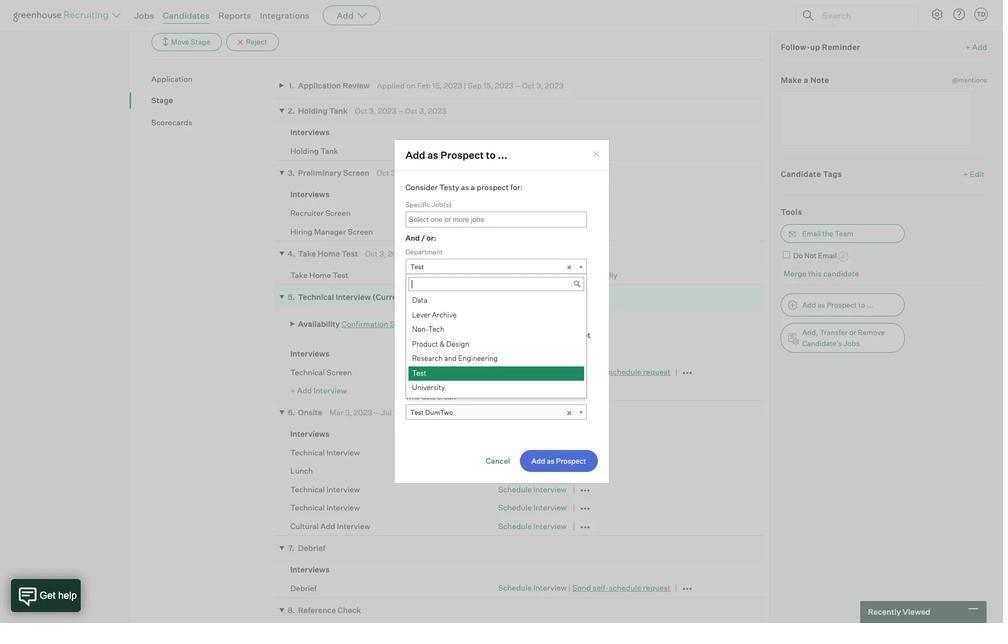 Task type: locate. For each thing, give the bounding box(es) containing it.
technical up lunch
[[290, 448, 325, 457]]

debrief up 8.
[[290, 583, 317, 593]]

4 schedule interview from the top
[[498, 521, 567, 531]]

add as prospect to ... up the consider testy as a prospect for:
[[406, 149, 508, 161]]

prospect inside dialog
[[441, 149, 484, 161]]

1 vertical spatial technical interview
[[290, 484, 360, 494]]

to inside button
[[859, 301, 866, 309]]

, left may
[[556, 448, 559, 457]]

2 vertical spatial send
[[573, 583, 591, 592]]

3 technical interview from the top
[[290, 503, 360, 512]]

cancel link
[[486, 456, 510, 465]]

0 horizontal spatial as
[[428, 149, 439, 161]]

a left prospect
[[471, 182, 475, 192]]

interviews up technical screen
[[290, 349, 330, 358]]

none submit inside add as prospect to ... dialog
[[520, 450, 598, 472]]

2 schedule interview | send self-schedule request from the top
[[498, 583, 671, 592]]

2 vertical spatial technical interview
[[290, 503, 360, 512]]

jobs left the candidates
[[134, 10, 154, 21]]

technical down take home test
[[298, 292, 334, 302]]

Do Not Email checkbox
[[784, 251, 791, 258]]

schedule interview for fourth the "schedule interview" link from the bottom of the page
[[498, 484, 567, 494]]

0 vertical spatial ...
[[498, 149, 508, 161]]

as left prospect
[[461, 182, 469, 192]]

1 vertical spatial holding
[[290, 146, 319, 155]]

1 vertical spatial debrief
[[290, 583, 317, 593]]

1 vertical spatial jobs
[[844, 339, 860, 348]]

send test | upload test manually
[[498, 270, 618, 280]]

1 schedule interview | send self-schedule request from the top
[[498, 367, 671, 377]]

+ up @mentions
[[966, 42, 971, 52]]

1 schedule from the top
[[609, 367, 642, 377]]

interviews up recruiter
[[290, 189, 330, 199]]

testy up job(s)
[[440, 182, 460, 192]]

schedule for technical screen
[[609, 367, 642, 377]]

0 horizontal spatial prospect
[[441, 149, 484, 161]]

15
[[416, 319, 424, 328]]

1 vertical spatial request
[[643, 583, 671, 592]]

– down and
[[408, 249, 414, 258]]

0 horizontal spatial ...
[[498, 149, 508, 161]]

interviews down onsite
[[290, 429, 330, 439]]

test option
[[408, 366, 584, 381]]

scorecards link
[[151, 117, 274, 128]]

2 send self-schedule request link from the top
[[573, 583, 671, 592]]

1 horizontal spatial testy
[[460, 330, 480, 339]]

research and engineering
[[412, 354, 498, 363]]

2 request from the top
[[643, 583, 671, 592]]

+ up 6. on the left of the page
[[290, 386, 296, 395]]

scorecards
[[151, 117, 192, 127]]

0 horizontal spatial a
[[435, 372, 439, 381]]

2 horizontal spatial a
[[804, 75, 809, 85]]

0 vertical spatial to
[[486, 149, 496, 161]]

None text field
[[781, 91, 974, 146], [406, 213, 560, 226], [408, 277, 584, 291], [781, 91, 974, 146], [406, 213, 560, 226], [408, 277, 584, 291]]

0 vertical spatial jobs
[[134, 10, 154, 21]]

2 schedule interview link from the top
[[498, 466, 567, 475]]

0 vertical spatial email
[[803, 229, 821, 238]]

1 vertical spatial prospect
[[827, 301, 857, 309]]

a left note
[[804, 75, 809, 85]]

product & design
[[412, 339, 470, 348]]

stage right move
[[191, 37, 210, 46]]

team
[[835, 229, 854, 238]]

1 horizontal spatial and
[[521, 330, 535, 339]]

0 vertical spatial self-
[[593, 367, 609, 377]]

add as prospect to ... up transfer
[[803, 301, 874, 309]]

test dummy                , may 31, 2023
[[509, 448, 617, 457]]

the
[[823, 229, 834, 238]]

to up remove
[[859, 301, 866, 309]]

cultural
[[290, 521, 319, 531]]

lever
[[412, 310, 431, 319]]

2 schedule from the top
[[498, 466, 532, 475]]

2 schedule interview from the top
[[498, 484, 567, 494]]

technical interview for 4th the "schedule interview" link from the top of the page
[[290, 503, 360, 512]]

select a source... link
[[406, 370, 586, 384]]

0 horizontal spatial jobs
[[134, 10, 154, 21]]

days up follow-
[[781, 9, 797, 18]]

2 15, from the left
[[484, 81, 493, 90]]

0 vertical spatial stage
[[191, 37, 210, 46]]

screen up + add interview 'link'
[[327, 367, 352, 377]]

3 schedule interview from the top
[[498, 503, 567, 512]]

1 schedule from the top
[[498, 367, 532, 377]]

1 send self-schedule request link from the top
[[573, 367, 671, 377]]

2 technical interview from the top
[[290, 484, 360, 494]]

1 vertical spatial take
[[290, 270, 308, 280]]

review
[[343, 81, 370, 90]]

a up 'university'
[[435, 372, 439, 381]]

0 horizontal spatial stage
[[151, 96, 173, 105]]

to
[[486, 149, 496, 161], [859, 301, 866, 309]]

+ add
[[966, 42, 988, 52]]

test up 5. technical interview (current stage)
[[333, 270, 349, 280]]

schedule
[[609, 367, 642, 377], [609, 583, 642, 592]]

1 vertical spatial testy
[[440, 182, 460, 192]]

jobs link
[[134, 10, 154, 21]]

stage inside button
[[191, 37, 210, 46]]

specific
[[406, 200, 430, 209]]

2 schedule from the top
[[609, 583, 642, 592]]

6 schedule from the top
[[498, 583, 532, 592]]

select a source...
[[411, 372, 472, 381]]

follow-
[[781, 42, 811, 52]]

holding right 2.
[[298, 106, 328, 115]]

days down 'lever archive'
[[425, 319, 442, 328]]

application
[[151, 74, 193, 83], [298, 81, 341, 90]]

take right "4."
[[298, 249, 316, 258]]

0 vertical spatial prospect
[[441, 149, 484, 161]]

schedule interview | send self-schedule request
[[498, 367, 671, 377], [498, 583, 671, 592]]

– right sep
[[515, 81, 521, 90]]

1 horizontal spatial ...
[[867, 301, 874, 309]]

non-tech
[[412, 325, 445, 334]]

0 horizontal spatial 15,
[[433, 81, 442, 90]]

0 horizontal spatial testy
[[440, 182, 460, 192]]

stage)
[[406, 292, 431, 302]]

1 self- from the top
[[593, 367, 609, 377]]

interviews down 7. debrief
[[290, 565, 330, 574]]

1 vertical spatial send
[[573, 367, 591, 377]]

list box
[[406, 293, 584, 395]]

14
[[976, 0, 983, 7]]

test left close icon
[[555, 146, 571, 155]]

application down move
[[151, 74, 193, 83]]

0 vertical spatial as
[[428, 149, 439, 161]]

send
[[498, 270, 517, 280], [573, 367, 591, 377], [573, 583, 591, 592]]

send for technical screen
[[573, 367, 591, 377]]

15, right feb at the top left of the page
[[433, 81, 442, 90]]

1 vertical spatial send self-schedule request link
[[573, 583, 671, 592]]

test right yes
[[555, 208, 571, 217]]

oct 3, 2023
[[439, 292, 480, 302]]

0 vertical spatial and
[[521, 330, 535, 339]]

None submit
[[520, 450, 598, 472]]

4 interviews from the top
[[290, 429, 330, 439]]

1 horizontal spatial stage
[[191, 37, 210, 46]]

0 vertical spatial +
[[966, 42, 971, 52]]

1 vertical spatial email
[[819, 251, 837, 260]]

email left the
[[803, 229, 821, 238]]

2 vertical spatial +
[[290, 386, 296, 395]]

testy left tester
[[781, 0, 800, 7]]

... up prospect
[[498, 149, 508, 161]]

1 vertical spatial and
[[445, 354, 457, 363]]

hiring manager screen
[[290, 227, 373, 236]]

,
[[551, 146, 553, 155], [551, 208, 553, 217], [555, 227, 558, 236], [556, 448, 559, 457]]

2 vertical spatial testy
[[460, 330, 480, 339]]

1. application review applied on  feb 15, 2023 | sep 15, 2023 – oct 3, 2023
[[289, 81, 564, 90]]

schedule for debrief
[[609, 583, 642, 592]]

technical up search text box
[[863, 0, 896, 7]]

as up consider
[[428, 149, 439, 161]]

stage up scorecards at the top left of the page
[[151, 96, 173, 105]]

, up no decision , test dumtwo
[[551, 208, 553, 217]]

holding up 3. at the left top
[[290, 146, 319, 155]]

+
[[966, 42, 971, 52], [964, 169, 969, 178], [290, 386, 296, 395]]

application right the 1.
[[298, 81, 341, 90]]

non-
[[412, 325, 428, 334]]

1 vertical spatial as
[[461, 182, 469, 192]]

up
[[811, 42, 821, 52]]

dumtwo inside test dumtwo link
[[426, 408, 453, 416]]

technical interview up lunch
[[290, 448, 360, 457]]

a for source...
[[435, 372, 439, 381]]

2.
[[288, 106, 295, 115]]

send self-schedule request link for debrief
[[573, 583, 671, 592]]

technical interview down lunch
[[290, 484, 360, 494]]

add,
[[803, 328, 819, 337]]

test down the source *
[[412, 368, 427, 377]]

0 vertical spatial days
[[781, 9, 797, 18]]

schedule
[[498, 367, 532, 377], [498, 466, 532, 475], [498, 484, 532, 494], [498, 503, 532, 512], [498, 521, 532, 531], [498, 583, 532, 592]]

department
[[406, 248, 443, 256]]

8. reference check
[[288, 605, 361, 615]]

1 horizontal spatial jobs
[[844, 339, 860, 348]]

1 vertical spatial to
[[859, 301, 866, 309]]

1 horizontal spatial 15,
[[484, 81, 493, 90]]

email
[[803, 229, 821, 238], [819, 251, 837, 260]]

0 vertical spatial technical interview
[[290, 448, 360, 457]]

0 horizontal spatial and
[[445, 354, 457, 363]]

email right not
[[819, 251, 837, 260]]

schedule interview for 5th the "schedule interview" link from the bottom of the page
[[498, 466, 567, 475]]

+ for + edit
[[964, 169, 969, 178]]

preliminary
[[298, 168, 342, 177]]

and down design
[[445, 354, 457, 363]]

self- for debrief
[[593, 583, 609, 592]]

do not email
[[794, 251, 837, 260]]

job setup link
[[13, 11, 97, 24]]

1 request from the top
[[643, 367, 671, 377]]

1 horizontal spatial add as prospect to ...
[[803, 301, 874, 309]]

2 horizontal spatial as
[[818, 301, 826, 309]]

0 horizontal spatial add as prospect to ...
[[406, 149, 508, 161]]

add
[[337, 10, 354, 21], [973, 42, 988, 52], [406, 149, 426, 161], [803, 301, 817, 309], [297, 386, 312, 395], [321, 521, 336, 531]]

jobs down the or
[[844, 339, 860, 348]]

31,
[[577, 448, 587, 457]]

3 interviews from the top
[[290, 349, 330, 358]]

1 vertical spatial add as prospect to ...
[[803, 301, 874, 309]]

send for debrief
[[573, 583, 591, 592]]

for:
[[511, 182, 523, 192]]

prospect up transfer
[[827, 301, 857, 309]]

tank down "review"
[[329, 106, 348, 115]]

1 vertical spatial days
[[425, 319, 442, 328]]

schedule interview | send self-schedule request for technical screen
[[498, 367, 671, 377]]

1 vertical spatial a
[[471, 182, 475, 192]]

0 vertical spatial send self-schedule request link
[[573, 367, 671, 377]]

2 horizontal spatial testy
[[781, 0, 800, 7]]

1 vertical spatial schedule
[[609, 583, 642, 592]]

2 vertical spatial as
[[818, 301, 826, 309]]

as up add,
[[818, 301, 826, 309]]

research and engineering option
[[408, 352, 584, 366]]

strong
[[510, 208, 536, 217]]

1 schedule interview from the top
[[498, 466, 567, 475]]

... inside add as prospect to ... dialog
[[498, 149, 508, 161]]

interviews up holding tank
[[290, 127, 330, 137]]

0 vertical spatial debrief
[[298, 543, 326, 553]]

lever archive
[[412, 310, 457, 319]]

email the team button
[[781, 224, 906, 243]]

... up remove
[[867, 301, 874, 309]]

ago
[[444, 319, 457, 328]]

yes
[[538, 208, 551, 217]]

from
[[186, 8, 205, 17]]

prospect inside button
[[827, 301, 857, 309]]

make a note
[[781, 75, 830, 85]]

add as prospect to ... inside add as prospect to ... button
[[803, 301, 874, 309]]

+ left edit
[[964, 169, 969, 178]]

3,
[[537, 81, 544, 90], [370, 106, 376, 115], [420, 106, 426, 115], [391, 168, 398, 177], [441, 168, 448, 177], [380, 249, 386, 258], [430, 249, 437, 258], [453, 292, 460, 302], [345, 408, 352, 417]]

0 vertical spatial add as prospect to ...
[[406, 149, 508, 161]]

tank
[[329, 106, 348, 115], [321, 146, 338, 155]]

add as prospect to ... inside add as prospect to ... dialog
[[406, 149, 508, 161]]

testy inside indicate where testy came from and who should get credit:
[[460, 330, 480, 339]]

recently viewed
[[869, 607, 931, 617]]

1 vertical spatial ...
[[867, 301, 874, 309]]

schedule interview link
[[498, 367, 567, 377], [498, 466, 567, 475], [498, 484, 567, 494], [498, 503, 567, 512], [498, 521, 567, 531], [498, 583, 567, 592]]

tester
[[801, 0, 823, 7]]

lever archive option
[[408, 308, 584, 323]]

recruiter
[[290, 208, 324, 217]]

1 horizontal spatial prospect
[[827, 301, 857, 309]]

add button
[[323, 5, 381, 25]]

san francisco link
[[406, 295, 587, 311]]

and
[[521, 330, 535, 339], [445, 354, 457, 363]]

5 schedule from the top
[[498, 521, 532, 531]]

0 vertical spatial a
[[804, 75, 809, 85]]

1 vertical spatial schedule interview | send self-schedule request
[[498, 583, 671, 592]]

to up prospect
[[486, 149, 496, 161]]

+ for + add
[[966, 42, 971, 52]]

reject
[[246, 37, 267, 46]]

send self-schedule request link for technical screen
[[573, 367, 671, 377]]

prospect up the consider testy as a prospect for:
[[441, 149, 484, 161]]

0 vertical spatial schedule interview | send self-schedule request
[[498, 367, 671, 377]]

0 vertical spatial holding
[[298, 106, 328, 115]]

tank up preliminary
[[321, 146, 338, 155]]

note
[[811, 75, 830, 85]]

home
[[318, 249, 340, 258], [309, 270, 331, 280]]

technical interview for fourth the "schedule interview" link from the bottom of the page
[[290, 484, 360, 494]]

prospect
[[477, 182, 509, 192]]

1 vertical spatial +
[[964, 169, 969, 178]]

test down hiring manager screen
[[342, 249, 358, 258]]

add as prospect to ...
[[406, 149, 508, 161], [803, 301, 874, 309]]

interviews
[[290, 127, 330, 137], [290, 189, 330, 199], [290, 349, 330, 358], [290, 429, 330, 439], [290, 565, 330, 574]]

reference
[[298, 605, 336, 615]]

days inside testy tester has been in technical interview for more than 14 days
[[781, 9, 797, 18]]

2 vertical spatial a
[[435, 372, 439, 381]]

– down applied
[[398, 106, 404, 115]]

2 self- from the top
[[593, 583, 609, 592]]

and left who
[[521, 330, 535, 339]]

1 vertical spatial stage
[[151, 96, 173, 105]]

1 horizontal spatial to
[[859, 301, 866, 309]]

, down strong yes , test dumtwo
[[555, 227, 558, 236]]

0 vertical spatial testy
[[781, 0, 800, 7]]

+ add link
[[966, 42, 988, 52]]

1 horizontal spatial days
[[781, 9, 797, 18]]

interview inside testy tester has been in technical interview for more than 14 days
[[897, 0, 928, 7]]

test down department
[[411, 263, 424, 271]]

0 vertical spatial schedule
[[609, 367, 642, 377]]

1 vertical spatial self-
[[593, 583, 609, 592]]

, for dummy
[[556, 448, 559, 457]]

more
[[940, 0, 958, 7]]

technical interview up cultural add interview
[[290, 503, 360, 512]]

design
[[447, 339, 470, 348]]

1 vertical spatial tank
[[321, 146, 338, 155]]

test right upload
[[568, 270, 583, 280]]

(current
[[373, 292, 405, 302]]

0 vertical spatial request
[[643, 367, 671, 377]]

no decision image
[[498, 226, 508, 237]]

debrief right the 7.
[[298, 543, 326, 553]]

take down "4."
[[290, 270, 308, 280]]

0 vertical spatial tank
[[329, 106, 348, 115]]

0 horizontal spatial to
[[486, 149, 496, 161]]

15, right sep
[[484, 81, 493, 90]]

where
[[436, 330, 458, 339]]

merge this candidate
[[784, 268, 860, 278]]

testy left came
[[460, 330, 480, 339]]

schedule interview
[[498, 466, 567, 475], [498, 484, 567, 494], [498, 503, 567, 512], [498, 521, 567, 531]]



Task type: vqa. For each thing, say whether or not it's contained in the screenshot.


Task type: describe. For each thing, give the bounding box(es) containing it.
in
[[856, 0, 862, 7]]

request for technical screen
[[643, 367, 671, 377]]

on
[[407, 81, 416, 90]]

schedule interview for 4th the "schedule interview" link from the top of the page
[[498, 503, 567, 512]]

4 schedule interview link from the top
[[498, 503, 567, 512]]

recently
[[869, 607, 902, 617]]

testy inside testy tester has been in technical interview for more than 14 days
[[781, 0, 800, 7]]

and
[[406, 234, 420, 242]]

applied
[[377, 81, 405, 90]]

product
[[412, 339, 438, 348]]

1 schedule interview link from the top
[[498, 367, 567, 377]]

list box containing data
[[406, 293, 584, 395]]

screen right preliminary
[[343, 168, 370, 177]]

configure image
[[931, 8, 944, 21]]

upload test manually link
[[540, 270, 618, 280]]

test left (test
[[207, 8, 223, 17]]

add inside button
[[803, 301, 817, 309]]

, left close icon
[[551, 146, 553, 155]]

1 horizontal spatial a
[[471, 182, 475, 192]]

1 interviews from the top
[[290, 127, 330, 137]]

5 schedule interview link from the top
[[498, 521, 567, 531]]

as inside button
[[818, 301, 826, 309]]

candidates link
[[163, 10, 210, 21]]

should
[[553, 330, 578, 339]]

non-tech option
[[408, 323, 584, 337]]

+ add interview link
[[290, 386, 347, 395]]

1 vertical spatial home
[[309, 270, 331, 280]]

test left dummy
[[509, 448, 525, 457]]

3 schedule interview link from the top
[[498, 484, 567, 494]]

request for debrief
[[643, 583, 671, 592]]

+ for + add interview
[[290, 386, 296, 395]]

technical up cultural
[[290, 503, 325, 512]]

– up consider
[[420, 168, 425, 177]]

1 horizontal spatial as
[[461, 182, 469, 192]]

job setup
[[13, 12, 55, 23]]

1.
[[289, 81, 294, 90]]

screen up 4. take home test oct 3, 2023 – oct 3, 2023
[[348, 227, 373, 236]]

test left upload
[[519, 270, 534, 280]]

test down strong yes , test dumtwo
[[559, 227, 575, 236]]

feb
[[417, 81, 431, 90]]

product & design option
[[408, 337, 584, 352]]

imported from test (test dumtwo)
[[151, 8, 282, 17]]

imported
[[151, 8, 185, 17]]

technical up + add interview 'link'
[[290, 367, 325, 377]]

onsite
[[298, 408, 323, 417]]

+ add interview
[[290, 386, 347, 395]]

reports link
[[218, 10, 251, 21]]

for
[[930, 0, 939, 7]]

add inside dialog
[[406, 149, 426, 161]]

schedule interview | send self-schedule request for debrief
[[498, 583, 671, 592]]

reports
[[218, 10, 251, 21]]

technical down lunch
[[290, 484, 325, 494]]

who
[[406, 393, 420, 401]]

upload
[[540, 270, 566, 280]]

add, transfer or remove candidate's jobs
[[803, 328, 885, 348]]

2 interviews from the top
[[290, 189, 330, 199]]

6. onsite mar 3, 2023 – jul 11, 2023
[[288, 408, 422, 417]]

td button
[[973, 5, 991, 23]]

close image
[[592, 150, 601, 159]]

holding tank
[[290, 146, 338, 155]]

san francisco
[[411, 299, 454, 307]]

to inside dialog
[[486, 149, 496, 161]]

0 horizontal spatial application
[[151, 74, 193, 83]]

source *
[[406, 359, 430, 367]]

schedule interview for 2nd the "schedule interview" link from the bottom
[[498, 521, 567, 531]]

merge
[[784, 268, 807, 278]]

merge this candidate link
[[784, 268, 860, 278]]

and inside option
[[445, 354, 457, 363]]

email inside email the team button
[[803, 229, 821, 238]]

testy tester has been in technical interview for more than 14 days
[[781, 0, 983, 18]]

0 horizontal spatial days
[[425, 319, 442, 328]]

add inside popup button
[[337, 10, 354, 21]]

move stage
[[171, 37, 210, 46]]

0 vertical spatial send
[[498, 270, 517, 280]]

candidate tags
[[781, 169, 843, 178]]

integrations
[[260, 10, 310, 21]]

@mentions link
[[953, 75, 988, 86]]

edit
[[971, 169, 985, 178]]

technical inside testy tester has been in technical interview for more than 14 days
[[863, 0, 896, 7]]

6 schedule interview link from the top
[[498, 583, 567, 592]]

been
[[838, 0, 854, 7]]

, test dumtwo
[[551, 146, 605, 155]]

jul
[[381, 408, 392, 417]]

remove
[[858, 328, 885, 337]]

who gets credit
[[406, 393, 456, 401]]

email the team
[[803, 229, 854, 238]]

0 vertical spatial take
[[298, 249, 316, 258]]

and inside indicate where testy came from and who should get credit:
[[521, 330, 535, 339]]

this
[[809, 268, 822, 278]]

... inside add as prospect to ... button
[[867, 301, 874, 309]]

tags
[[824, 169, 843, 178]]

test inside option
[[412, 368, 427, 377]]

Search text field
[[820, 7, 909, 23]]

cultural add interview
[[290, 521, 370, 531]]

4. take home test oct 3, 2023 – oct 3, 2023
[[288, 249, 457, 258]]

transfer
[[820, 328, 848, 337]]

0 vertical spatial home
[[318, 249, 340, 258]]

came
[[482, 330, 501, 339]]

1 horizontal spatial application
[[298, 81, 341, 90]]

specific job(s)
[[406, 200, 452, 209]]

hiring
[[290, 227, 313, 236]]

1 15, from the left
[[433, 81, 442, 90]]

strong yes , test dumtwo
[[510, 208, 605, 217]]

7. debrief
[[288, 543, 326, 553]]

, for decision
[[555, 227, 558, 236]]

screen up hiring manager screen
[[325, 208, 351, 217]]

move
[[171, 37, 189, 46]]

– left jul
[[374, 408, 379, 417]]

indicate where testy came from and who should get credit:
[[406, 330, 591, 350]]

3.
[[288, 168, 295, 177]]

tools
[[781, 207, 803, 217]]

test inside "link"
[[411, 263, 424, 271]]

td button
[[975, 8, 988, 21]]

cancel
[[486, 456, 510, 465]]

self- for technical screen
[[593, 367, 609, 377]]

candidate
[[781, 169, 822, 178]]

francisco
[[424, 299, 454, 307]]

test down who
[[411, 408, 424, 416]]

mar
[[330, 408, 344, 417]]

source
[[406, 359, 428, 367]]

from
[[503, 330, 520, 339]]

data
[[412, 296, 428, 304]]

jobs inside add, transfer or remove candidate's jobs
[[844, 339, 860, 348]]

add, transfer or remove candidate's jobs button
[[781, 323, 906, 353]]

4 schedule from the top
[[498, 503, 532, 512]]

consider testy as a prospect for:
[[406, 182, 523, 192]]

data option
[[408, 293, 584, 308]]

application link
[[151, 74, 274, 84]]

send test link
[[498, 270, 534, 280]]

add as prospect to ... dialog
[[394, 140, 610, 483]]

3 schedule from the top
[[498, 484, 532, 494]]

reject button
[[226, 33, 279, 51]]

dumtwo)
[[245, 8, 280, 17]]

has
[[824, 0, 836, 7]]

4.
[[288, 249, 295, 258]]

, for yes
[[551, 208, 553, 217]]

strong yes image
[[498, 207, 508, 218]]

test dumtwo link
[[406, 404, 587, 420]]

reminder
[[823, 42, 861, 52]]

office
[[406, 284, 424, 292]]

3. preliminary screen oct 3, 2023 – oct 3, 2023
[[288, 168, 468, 177]]

a for note
[[804, 75, 809, 85]]

greenhouse recruiting image
[[13, 9, 112, 22]]

5 interviews from the top
[[290, 565, 330, 574]]

not
[[805, 251, 817, 260]]

1 technical interview from the top
[[290, 448, 360, 457]]

make
[[781, 75, 803, 85]]

university option
[[408, 381, 584, 395]]



